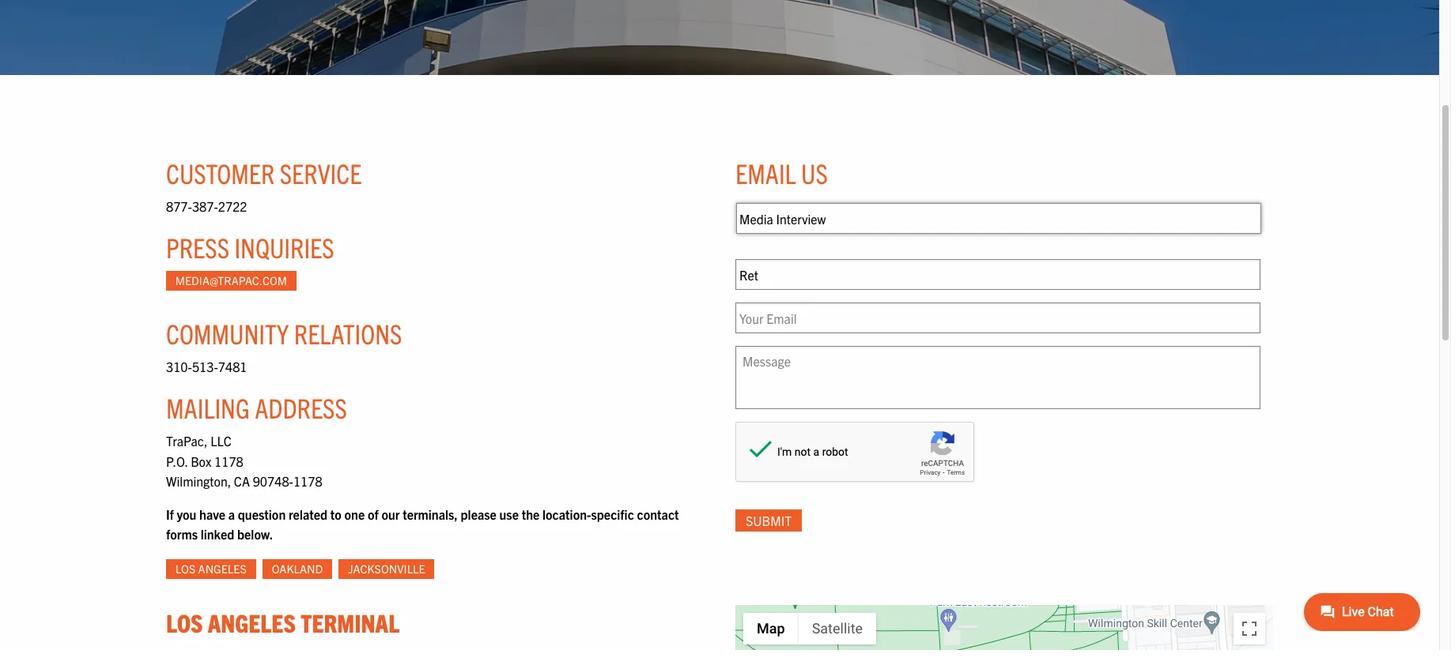 Task type: vqa. For each thing, say whether or not it's contained in the screenshot.
bottommost 1178
yes



Task type: locate. For each thing, give the bounding box(es) containing it.
1178 up related
[[293, 474, 322, 490]]

877-
[[166, 199, 192, 215]]

media@trapac.com
[[175, 274, 287, 288]]

angeles down linked
[[198, 562, 247, 577]]

mailing address
[[166, 391, 347, 425]]

email
[[736, 156, 796, 190]]

email us
[[736, 156, 828, 190]]

angeles down los angeles link
[[208, 607, 296, 638]]

address
[[255, 391, 347, 425]]

trapac,
[[166, 433, 208, 449]]

1178
[[214, 454, 243, 470], [293, 474, 322, 490]]

llc
[[210, 433, 232, 449]]

terminal
[[301, 607, 400, 638]]

mailing
[[166, 391, 250, 425]]

satellite
[[812, 621, 863, 637]]

angeles
[[198, 562, 247, 577], [208, 607, 296, 638]]

1 vertical spatial 1178
[[293, 474, 322, 490]]

los for los angeles
[[175, 562, 196, 577]]

0 horizontal spatial 1178
[[214, 454, 243, 470]]

los angeles link
[[166, 560, 256, 580]]

los angeles
[[175, 562, 247, 577]]

terminals,
[[403, 507, 458, 523]]

1 vertical spatial angeles
[[208, 607, 296, 638]]

oakland
[[272, 562, 323, 577]]

los for los angeles terminal
[[166, 607, 203, 638]]

Your Name text field
[[736, 260, 1261, 290]]

to
[[330, 507, 342, 523]]

main content
[[150, 123, 1451, 651]]

service
[[280, 156, 362, 190]]

1 horizontal spatial 1178
[[293, 474, 322, 490]]

jacksonville link
[[339, 560, 435, 580]]

menu bar
[[744, 614, 876, 645]]

the
[[522, 507, 540, 523]]

Your Email text field
[[736, 303, 1261, 334]]

media@trapac.com link
[[166, 271, 296, 291]]

linked
[[201, 527, 234, 543]]

below.
[[237, 527, 273, 543]]

los down forms
[[175, 562, 196, 577]]

you
[[177, 507, 196, 523]]

0 vertical spatial angeles
[[198, 562, 247, 577]]

angeles for los angeles
[[198, 562, 247, 577]]

1178 down llc
[[214, 454, 243, 470]]

None submit
[[736, 510, 802, 532]]

if you have a question related to one of our terminals, please use the location-specific contact forms linked below.
[[166, 507, 679, 543]]

map region
[[662, 568, 1451, 651]]

0 vertical spatial los
[[175, 562, 196, 577]]

los down los angeles link
[[166, 607, 203, 638]]

community relations
[[166, 316, 402, 350]]

1 vertical spatial los
[[166, 607, 203, 638]]

press inquiries
[[166, 230, 334, 264]]

location-
[[543, 507, 591, 523]]

menu bar containing map
[[744, 614, 876, 645]]

7481
[[218, 359, 247, 375]]

trapac, llc p.o. box 1178 wilmington, ca 90748-1178
[[166, 433, 322, 490]]

los
[[175, 562, 196, 577], [166, 607, 203, 638]]



Task type: describe. For each thing, give the bounding box(es) containing it.
one
[[345, 507, 365, 523]]

question
[[238, 507, 286, 523]]

0 vertical spatial 1178
[[214, 454, 243, 470]]

310-513-7481
[[166, 359, 247, 375]]

contact
[[637, 507, 679, 523]]

our
[[382, 507, 400, 523]]

use
[[500, 507, 519, 523]]

angeles for los angeles terminal
[[208, 607, 296, 638]]

oakland link
[[263, 560, 332, 580]]

menu bar inside main content
[[744, 614, 876, 645]]

if
[[166, 507, 174, 523]]

387-
[[192, 199, 218, 215]]

map
[[757, 621, 785, 637]]

box
[[191, 454, 211, 470]]

90748-
[[253, 474, 293, 490]]

ca
[[234, 474, 250, 490]]

a
[[228, 507, 235, 523]]

p.o.
[[166, 454, 188, 470]]

of
[[368, 507, 379, 523]]

press
[[166, 230, 229, 264]]

jacksonville
[[348, 562, 425, 577]]

310-
[[166, 359, 192, 375]]

related
[[289, 507, 328, 523]]

none submit inside main content
[[736, 510, 802, 532]]

Message text field
[[736, 347, 1261, 410]]

specific
[[591, 507, 634, 523]]

customer service
[[166, 156, 362, 190]]

2722
[[218, 199, 247, 215]]

satellite button
[[799, 614, 876, 645]]

us
[[801, 156, 828, 190]]

please
[[461, 507, 497, 523]]

customer
[[166, 156, 275, 190]]

have
[[199, 507, 226, 523]]

relations
[[294, 316, 402, 350]]

map button
[[744, 614, 799, 645]]

877-387-2722
[[166, 199, 247, 215]]

inquiries
[[234, 230, 334, 264]]

wilmington,
[[166, 474, 231, 490]]

main content containing customer service
[[150, 123, 1451, 651]]

forms
[[166, 527, 198, 543]]

513-
[[192, 359, 218, 375]]

community
[[166, 316, 289, 350]]

los angeles terminal
[[166, 607, 400, 638]]



